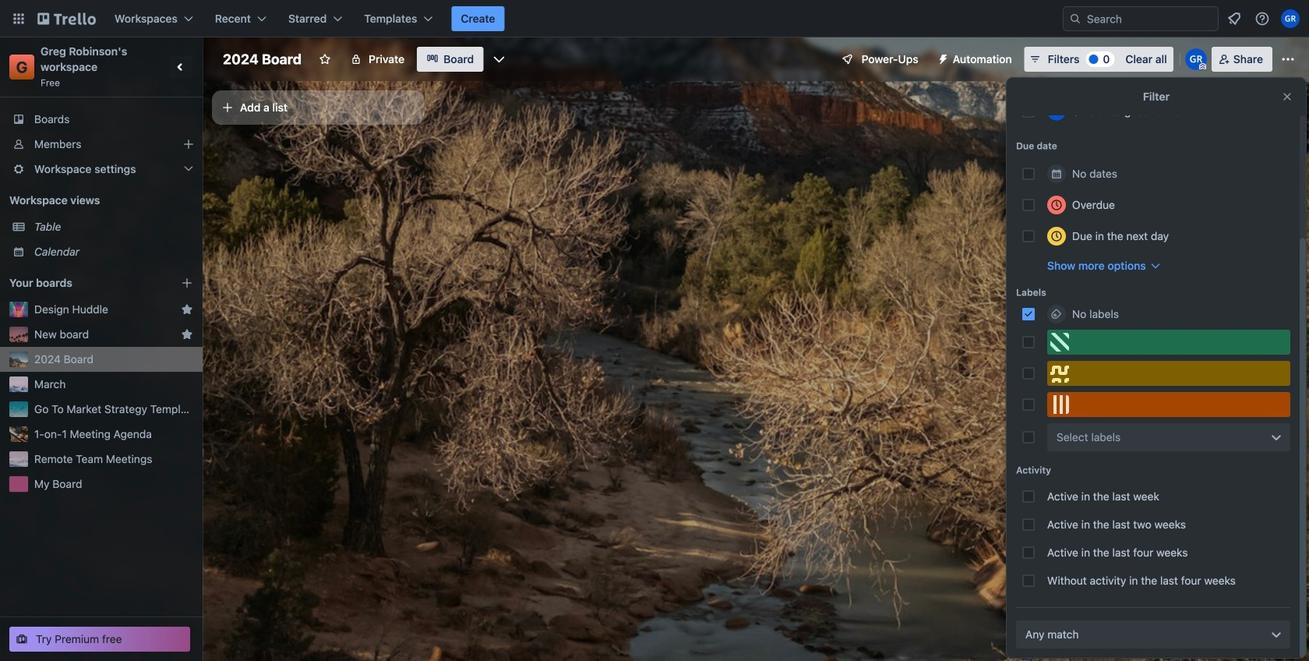 Task type: describe. For each thing, give the bounding box(es) containing it.
0 horizontal spatial greg robinson (gregrobinson96) image
[[1048, 102, 1066, 121]]

star or unstar board image
[[319, 53, 331, 65]]

close popover image
[[1282, 90, 1294, 103]]

1 horizontal spatial greg robinson (gregrobinson96) image
[[1186, 48, 1207, 70]]

show menu image
[[1281, 51, 1296, 67]]

1 starred icon image from the top
[[181, 303, 193, 316]]

add board image
[[181, 277, 193, 289]]

0 notifications image
[[1225, 9, 1244, 28]]

Search field
[[1063, 6, 1219, 31]]

your boards with 8 items element
[[9, 274, 157, 292]]

color: yellow, title: none element
[[1048, 361, 1291, 386]]

back to home image
[[37, 6, 96, 31]]

search image
[[1070, 12, 1082, 25]]

Board name text field
[[215, 47, 310, 72]]

greg robinson (gregrobinson96) image
[[1282, 9, 1300, 28]]

primary element
[[0, 0, 1310, 37]]

this member is an admin of this board. image
[[1200, 63, 1207, 70]]



Task type: vqa. For each thing, say whether or not it's contained in the screenshot.
ADD BOARD Icon
yes



Task type: locate. For each thing, give the bounding box(es) containing it.
open information menu image
[[1255, 11, 1271, 27]]

color: orange, title: none element
[[1048, 392, 1291, 417]]

1 vertical spatial starred icon image
[[181, 328, 193, 341]]

starred icon image
[[181, 303, 193, 316], [181, 328, 193, 341]]

0 vertical spatial starred icon image
[[181, 303, 193, 316]]

2 starred icon image from the top
[[181, 328, 193, 341]]

sm image
[[931, 47, 953, 69]]

1 vertical spatial greg robinson (gregrobinson96) image
[[1048, 102, 1066, 121]]

color: green, title: none element
[[1048, 330, 1291, 355]]

customize views image
[[491, 51, 507, 67]]

0 vertical spatial greg robinson (gregrobinson96) image
[[1186, 48, 1207, 70]]

greg robinson (gregrobinson96) image
[[1186, 48, 1207, 70], [1048, 102, 1066, 121]]

workspace navigation collapse icon image
[[170, 56, 192, 78]]



